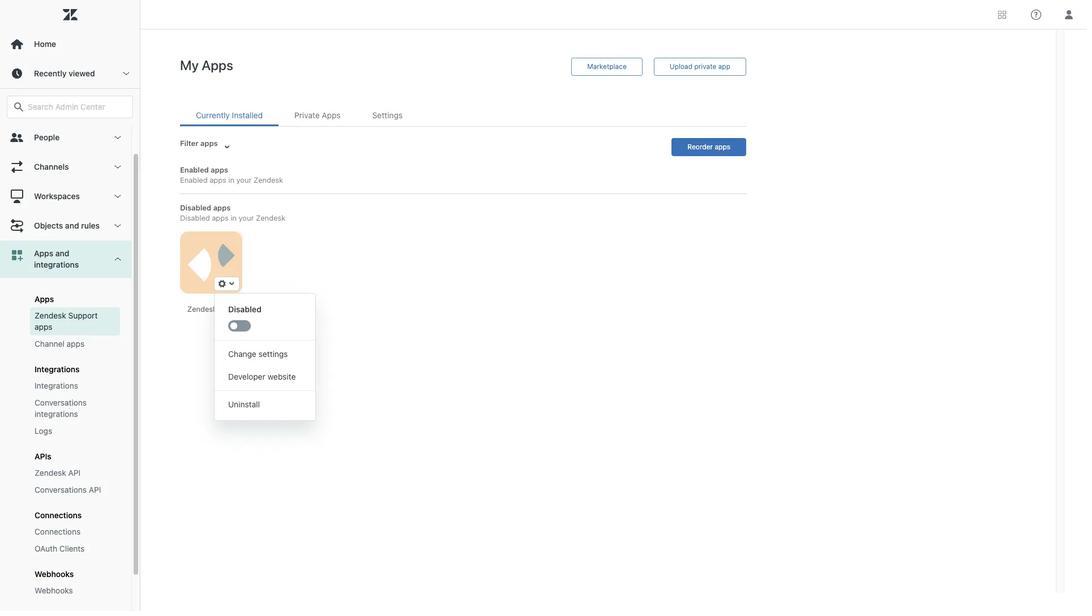 Task type: locate. For each thing, give the bounding box(es) containing it.
and down objects and rules dropdown button
[[55, 249, 69, 258]]

1 vertical spatial integrations
[[35, 381, 78, 391]]

channel apps
[[35, 339, 84, 349]]

apps and integrations button
[[0, 241, 131, 278]]

1 vertical spatial integrations element
[[35, 381, 78, 392]]

0 vertical spatial conversations
[[35, 398, 87, 408]]

apps
[[35, 322, 52, 332], [67, 339, 84, 349]]

apps up "zendesk support apps"
[[35, 294, 54, 304]]

connections for 2nd the connections element from the bottom of the apps and integrations 'group'
[[35, 511, 82, 520]]

conversations api element
[[35, 485, 101, 496]]

integrations
[[34, 260, 79, 270], [35, 409, 78, 419]]

viewed
[[69, 69, 95, 78]]

0 vertical spatial and
[[65, 221, 79, 230]]

1 vertical spatial connections
[[35, 527, 81, 537]]

tree
[[0, 123, 140, 612]]

2 zendesk from the top
[[35, 468, 66, 478]]

channel apps link
[[30, 336, 120, 353]]

conversations integrations link
[[30, 395, 120, 423]]

integrations element
[[35, 365, 80, 374], [35, 381, 78, 392]]

0 vertical spatial connections
[[35, 511, 82, 520]]

zendesk down apps element
[[35, 311, 66, 320]]

conversations for api
[[35, 485, 87, 495]]

zendesk down apis element
[[35, 468, 66, 478]]

connections
[[35, 511, 82, 520], [35, 527, 81, 537]]

conversations down zendesk api element
[[35, 485, 87, 495]]

objects
[[34, 221, 63, 230]]

people
[[34, 133, 60, 142]]

support
[[68, 311, 98, 320]]

none search field inside the 'primary' "element"
[[1, 96, 139, 118]]

zendesk inside "zendesk support apps"
[[35, 311, 66, 320]]

api inside conversations api element
[[89, 485, 101, 495]]

clients
[[59, 544, 85, 554]]

0 vertical spatial integrations
[[35, 365, 80, 374]]

api for zendesk api
[[68, 468, 80, 478]]

1 vertical spatial conversations
[[35, 485, 87, 495]]

1 zendesk from the top
[[35, 311, 66, 320]]

2 connections element from the top
[[35, 527, 81, 538]]

1 connections element from the top
[[35, 511, 82, 520]]

integrations link
[[30, 378, 120, 395]]

conversations down integrations link
[[35, 398, 87, 408]]

apps and integrations group
[[0, 278, 131, 612]]

0 vertical spatial apps
[[35, 322, 52, 332]]

tree containing people
[[0, 123, 140, 612]]

0 horizontal spatial apps
[[35, 322, 52, 332]]

apps inside apps and integrations
[[34, 249, 53, 258]]

0 vertical spatial apps
[[34, 249, 53, 258]]

logs link
[[30, 423, 120, 440]]

api up conversations api link
[[68, 468, 80, 478]]

rules
[[81, 221, 100, 230]]

1 horizontal spatial apps
[[67, 339, 84, 349]]

1 vertical spatial connections element
[[35, 527, 81, 538]]

zendesk for zendesk support apps
[[35, 311, 66, 320]]

integrations up integrations link
[[35, 365, 80, 374]]

1 vertical spatial integrations
[[35, 409, 78, 419]]

tree item inside the 'primary' "element"
[[0, 241, 131, 612]]

zendesk
[[35, 311, 66, 320], [35, 468, 66, 478]]

integrations element up conversations integrations on the bottom of the page
[[35, 381, 78, 392]]

webhooks element inside "link"
[[35, 586, 73, 597]]

oauth
[[35, 544, 57, 554]]

1 connections from the top
[[35, 511, 82, 520]]

apps down zendesk support apps link
[[67, 339, 84, 349]]

1 integrations from the top
[[35, 365, 80, 374]]

1 vertical spatial webhooks
[[35, 586, 73, 596]]

0 vertical spatial webhooks
[[35, 570, 74, 579]]

conversations inside conversations api element
[[35, 485, 87, 495]]

apps down objects
[[34, 249, 53, 258]]

api inside zendesk api element
[[68, 468, 80, 478]]

integrations up apps element
[[34, 260, 79, 270]]

1 vertical spatial api
[[89, 485, 101, 495]]

apps up channel at the left bottom
[[35, 322, 52, 332]]

2 webhooks from the top
[[35, 586, 73, 596]]

zendesk support apps link
[[30, 307, 120, 336]]

apps
[[34, 249, 53, 258], [35, 294, 54, 304]]

channel
[[35, 339, 64, 349]]

2 integrations from the top
[[35, 381, 78, 391]]

1 vertical spatial zendesk
[[35, 468, 66, 478]]

apps inside 'group'
[[35, 294, 54, 304]]

and inside apps and integrations
[[55, 249, 69, 258]]

2 connections from the top
[[35, 527, 81, 537]]

integrations up conversations integrations on the bottom of the page
[[35, 381, 78, 391]]

integrations inside conversations integrations
[[35, 409, 78, 419]]

and left rules
[[65, 221, 79, 230]]

0 vertical spatial api
[[68, 468, 80, 478]]

1 vertical spatial webhooks element
[[35, 586, 73, 597]]

api down zendesk api link
[[89, 485, 101, 495]]

tree item
[[0, 241, 131, 612]]

connections inside connections link
[[35, 527, 81, 537]]

workspaces
[[34, 191, 80, 201]]

objects and rules button
[[0, 211, 131, 241]]

and for apps
[[55, 249, 69, 258]]

and
[[65, 221, 79, 230], [55, 249, 69, 258]]

1 vertical spatial and
[[55, 249, 69, 258]]

0 vertical spatial integrations element
[[35, 365, 80, 374]]

user menu image
[[1062, 7, 1076, 22]]

integrations element up integrations link
[[35, 365, 80, 374]]

connections up connections link
[[35, 511, 82, 520]]

zendesk api link
[[30, 465, 120, 482]]

1 conversations from the top
[[35, 398, 87, 408]]

0 vertical spatial webhooks element
[[35, 570, 74, 579]]

connections element up connections link
[[35, 511, 82, 520]]

1 horizontal spatial api
[[89, 485, 101, 495]]

conversations inside conversations integrations 'element'
[[35, 398, 87, 408]]

conversations integrations
[[35, 398, 87, 419]]

0 vertical spatial zendesk
[[35, 311, 66, 320]]

0 vertical spatial connections element
[[35, 511, 82, 520]]

1 vertical spatial apps
[[35, 294, 54, 304]]

connections up oauth clients
[[35, 527, 81, 537]]

webhooks element
[[35, 570, 74, 579], [35, 586, 73, 597]]

2 conversations from the top
[[35, 485, 87, 495]]

webhooks
[[35, 570, 74, 579], [35, 586, 73, 596]]

api
[[68, 468, 80, 478], [89, 485, 101, 495]]

zendesk support apps
[[35, 311, 98, 332]]

connections element
[[35, 511, 82, 520], [35, 527, 81, 538]]

integrations up 'logs'
[[35, 409, 78, 419]]

tree item containing apps and integrations
[[0, 241, 131, 612]]

and inside dropdown button
[[65, 221, 79, 230]]

channels button
[[0, 152, 131, 182]]

webhooks link
[[30, 583, 120, 600]]

integrations
[[35, 365, 80, 374], [35, 381, 78, 391]]

conversations
[[35, 398, 87, 408], [35, 485, 87, 495]]

0 vertical spatial integrations
[[34, 260, 79, 270]]

0 horizontal spatial api
[[68, 468, 80, 478]]

recently
[[34, 69, 67, 78]]

connections element up oauth clients
[[35, 527, 81, 538]]

2 webhooks element from the top
[[35, 586, 73, 597]]

None search field
[[1, 96, 139, 118]]

oauth clients
[[35, 544, 85, 554]]

conversations api
[[35, 485, 101, 495]]



Task type: vqa. For each thing, say whether or not it's contained in the screenshot.
the as
no



Task type: describe. For each thing, give the bounding box(es) containing it.
oauth clients element
[[35, 544, 85, 555]]

workspaces button
[[0, 182, 131, 211]]

Search Admin Center field
[[28, 102, 126, 112]]

channels
[[34, 162, 69, 172]]

apps for apps and integrations
[[34, 249, 53, 258]]

apis element
[[35, 452, 51, 461]]

zendesk support apps element
[[35, 310, 116, 333]]

zendesk for zendesk api
[[35, 468, 66, 478]]

conversations api link
[[30, 482, 120, 499]]

conversations for integrations
[[35, 398, 87, 408]]

connections link
[[30, 524, 120, 541]]

recently viewed
[[34, 69, 95, 78]]

apps element
[[35, 294, 54, 304]]

logs element
[[35, 426, 52, 437]]

oauth clients link
[[30, 541, 120, 558]]

2 integrations element from the top
[[35, 381, 78, 392]]

apps and integrations
[[34, 249, 79, 270]]

zendesk api
[[35, 468, 80, 478]]

channel apps element
[[35, 339, 84, 350]]

webhooks inside "link"
[[35, 586, 73, 596]]

integrations inside integrations link
[[35, 381, 78, 391]]

zendesk api element
[[35, 468, 80, 479]]

apps for apps element
[[35, 294, 54, 304]]

objects and rules
[[34, 221, 100, 230]]

1 integrations element from the top
[[35, 365, 80, 374]]

connections for the connections element in the connections link
[[35, 527, 81, 537]]

home button
[[0, 29, 140, 59]]

1 webhooks element from the top
[[35, 570, 74, 579]]

primary element
[[0, 0, 140, 612]]

recently viewed button
[[0, 59, 140, 88]]

conversations integrations element
[[35, 398, 116, 420]]

integrations inside dropdown button
[[34, 260, 79, 270]]

apps inside "zendesk support apps"
[[35, 322, 52, 332]]

and for objects
[[65, 221, 79, 230]]

apis
[[35, 452, 51, 461]]

home
[[34, 39, 56, 49]]

1 webhooks from the top
[[35, 570, 74, 579]]

logs
[[35, 426, 52, 436]]

connections element inside connections link
[[35, 527, 81, 538]]

people button
[[0, 123, 131, 152]]

tree inside the 'primary' "element"
[[0, 123, 140, 612]]

help image
[[1031, 9, 1041, 20]]

1 vertical spatial apps
[[67, 339, 84, 349]]

zendesk products image
[[998, 10, 1006, 18]]

api for conversations api
[[89, 485, 101, 495]]



